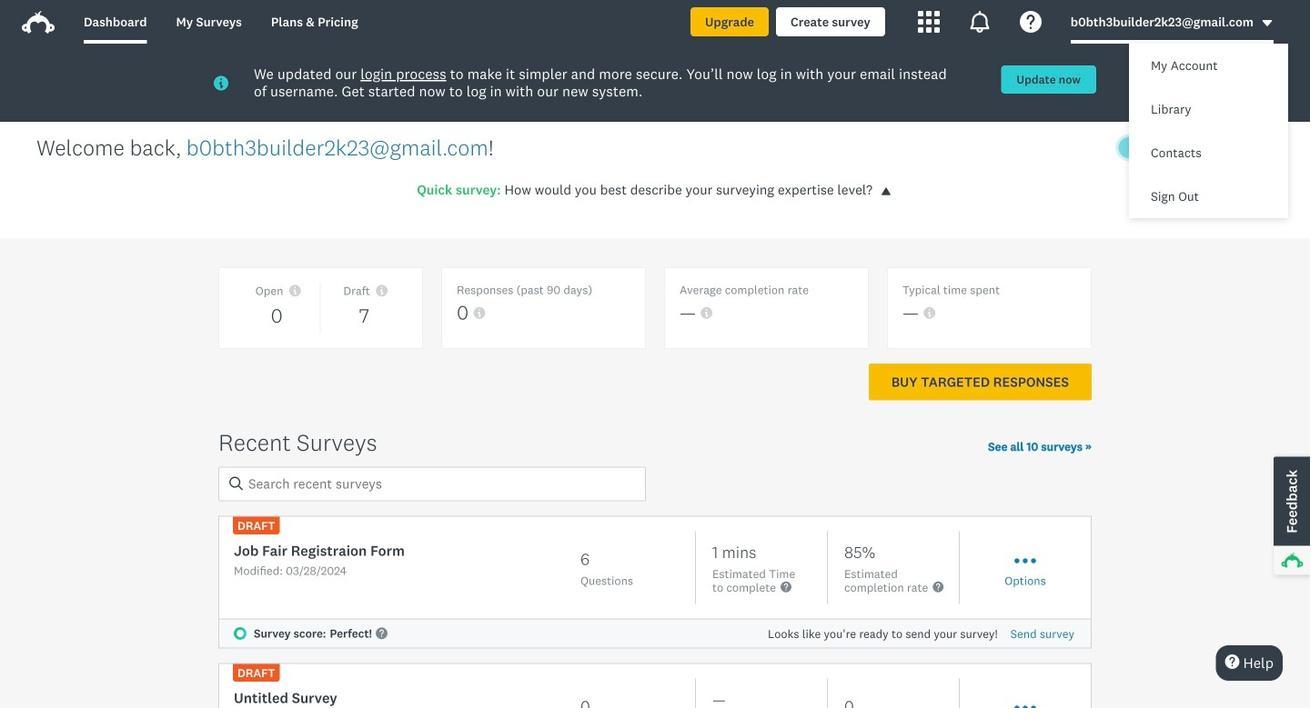 Task type: vqa. For each thing, say whether or not it's contained in the screenshot.
Click to verify BBB accreditation and to see a BBB report. image
no



Task type: describe. For each thing, give the bounding box(es) containing it.
dropdown arrow image
[[1261, 17, 1274, 30]]

1 products icon image from the left
[[918, 11, 940, 33]]



Task type: locate. For each thing, give the bounding box(es) containing it.
2 products icon image from the left
[[969, 11, 991, 33]]

None field
[[218, 467, 646, 502]]

x image
[[1271, 78, 1283, 90]]

0 horizontal spatial products icon image
[[918, 11, 940, 33]]

surveymonkey logo image
[[22, 11, 55, 34]]

Search recent surveys text field
[[218, 467, 646, 502]]

1 horizontal spatial products icon image
[[969, 11, 991, 33]]

help icon image
[[1020, 11, 1042, 33]]

products icon image
[[918, 11, 940, 33], [969, 11, 991, 33]]



